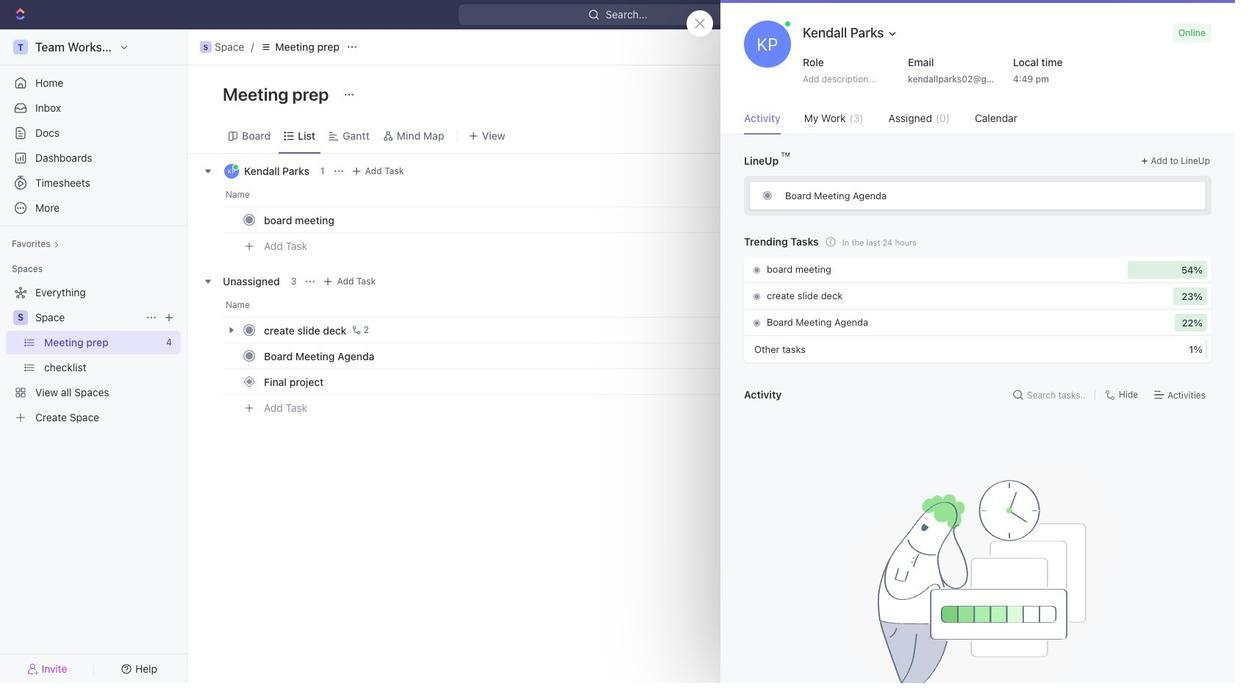 Task type: locate. For each thing, give the bounding box(es) containing it.
tree inside sidebar navigation
[[6, 281, 181, 429]]

space, , element
[[200, 41, 212, 53], [13, 310, 28, 325]]

team workspace, , element
[[13, 40, 28, 54]]

1 horizontal spatial space, , element
[[200, 41, 212, 53]]

invite user image
[[27, 662, 39, 675]]

tree
[[6, 281, 181, 429]]

1 vertical spatial space, , element
[[13, 310, 28, 325]]

space, , element inside tree
[[13, 310, 28, 325]]

0 horizontal spatial space, , element
[[13, 310, 28, 325]]



Task type: describe. For each thing, give the bounding box(es) containing it.
0 vertical spatial space, , element
[[200, 41, 212, 53]]

sidebar navigation
[[0, 29, 190, 683]]

Search tasks.. text field
[[1027, 384, 1089, 406]]



Task type: vqa. For each thing, say whether or not it's contained in the screenshot.
the Date
no



